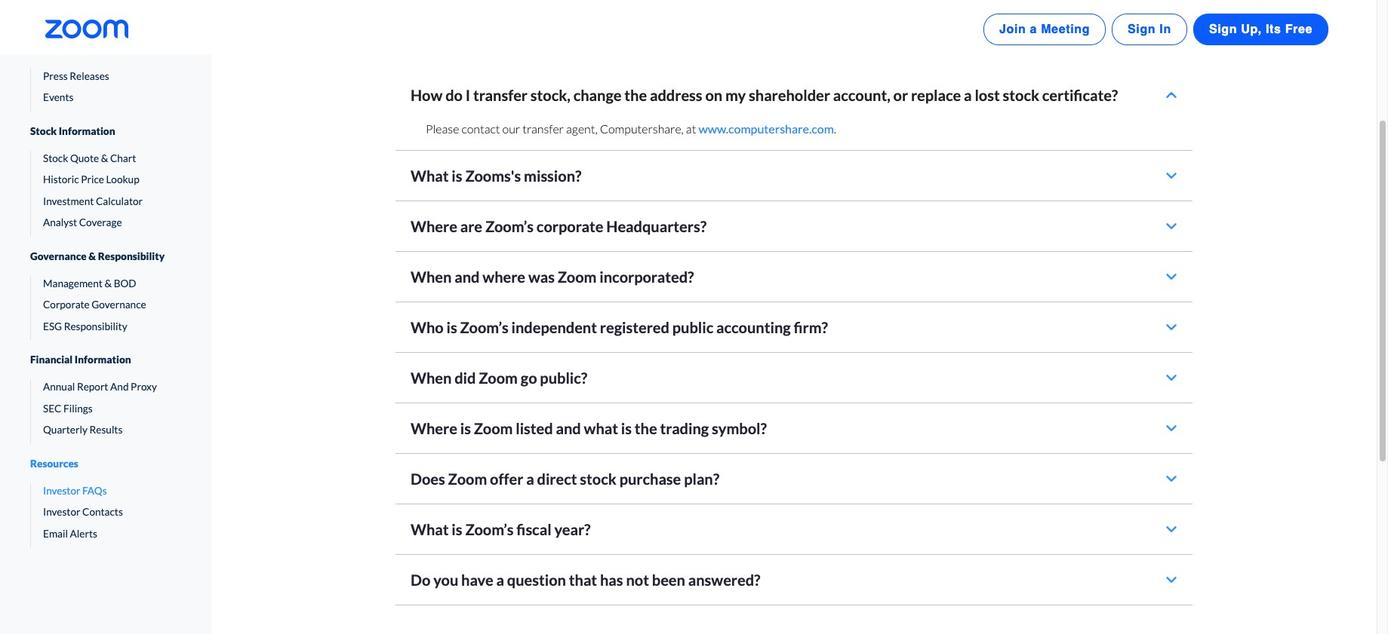 Task type: describe. For each thing, give the bounding box(es) containing it.
investor faqs link
[[31, 484, 181, 500]]

meeting
[[1041, 23, 1090, 36]]

lookup
[[106, 174, 139, 186]]

stock quote & chart
[[43, 153, 136, 165]]

where is zoom listed and what is the trading symbol?
[[411, 420, 767, 438]]

listed
[[516, 420, 553, 438]]

investment calculator link
[[31, 194, 181, 209]]

information for report
[[75, 354, 131, 366]]

1 horizontal spatial stock
[[1003, 86, 1039, 104]]

do you have a question that has not been answered?
[[411, 572, 761, 590]]

stock for stock quote & chart
[[43, 153, 68, 165]]

when for when and where was zoom incorporated?
[[411, 268, 452, 286]]

annual report and proxy link
[[31, 380, 181, 396]]

what is zoom's fiscal year?
[[411, 521, 591, 539]]

esg responsibility link
[[31, 319, 181, 335]]

please contact our transfer agent, computershare, at www.computershare.com .
[[426, 122, 836, 136]]

how
[[411, 86, 443, 104]]

purchase
[[619, 471, 681, 489]]

& for governance
[[89, 251, 96, 263]]

management
[[43, 278, 103, 290]]

was
[[528, 268, 555, 286]]

press releases link
[[31, 69, 181, 84]]

financial
[[30, 354, 73, 366]]

investor faqs
[[43, 486, 107, 498]]

is for where is zoom listed and what is the trading symbol?
[[460, 420, 471, 438]]

& left 'chart'
[[101, 153, 108, 165]]

resources
[[30, 458, 78, 470]]

fiscal
[[517, 521, 551, 539]]

is for who is zoom's independent registered public accounting firm?
[[446, 319, 457, 337]]

did
[[455, 369, 476, 388]]

0 vertical spatial responsibility
[[98, 251, 165, 263]]

coverage
[[79, 217, 122, 229]]

on
[[705, 86, 723, 104]]

direct
[[537, 471, 577, 489]]

stock information link
[[30, 112, 181, 151]]

that
[[569, 572, 597, 590]]

0 vertical spatial the
[[624, 86, 647, 104]]

events inside "link"
[[43, 92, 73, 104]]

stock information
[[30, 125, 115, 137]]

proxy
[[131, 382, 157, 394]]

chart
[[110, 153, 136, 165]]

does zoom offer a direct stock purchase plan?
[[411, 471, 719, 489]]

at
[[686, 122, 696, 136]]

quote
[[70, 153, 99, 165]]

management & bod link
[[31, 276, 181, 292]]

headquarters?
[[606, 218, 707, 236]]

report
[[77, 382, 108, 394]]

quarterly
[[43, 425, 88, 437]]

replace
[[911, 86, 961, 104]]

free
[[1285, 23, 1313, 36]]

shareholder
[[749, 86, 830, 104]]

who is zoom's independent registered public accounting firm?
[[411, 319, 828, 337]]

zoom's for corporate
[[485, 218, 534, 236]]

0 horizontal spatial governance
[[30, 251, 87, 263]]

i
[[466, 86, 470, 104]]

a right "have"
[[496, 572, 504, 590]]

a right offer
[[526, 471, 534, 489]]

public?
[[540, 369, 587, 388]]

annual
[[43, 382, 75, 394]]

corporate governance link
[[31, 298, 181, 313]]

do
[[445, 86, 463, 104]]

join
[[999, 23, 1026, 36]]

email
[[43, 529, 68, 541]]

offer
[[490, 471, 523, 489]]

zoom left offer
[[448, 471, 487, 489]]

0 vertical spatial events
[[68, 43, 99, 55]]

calculator
[[96, 196, 143, 208]]

governance & responsibility link
[[30, 237, 181, 276]]

change
[[573, 86, 622, 104]]

0 horizontal spatial stock
[[580, 471, 617, 489]]

where
[[483, 268, 525, 286]]

press
[[43, 70, 68, 82]]

alerts
[[70, 529, 97, 541]]

corporate governance
[[43, 299, 146, 312]]

governance & responsibility
[[30, 251, 165, 263]]

email alerts
[[43, 529, 97, 541]]

mission?
[[524, 167, 582, 185]]

investor overview link
[[30, 2, 181, 29]]

where for where are zoom's corporate headquarters?
[[411, 218, 457, 236]]

sign for sign in
[[1128, 23, 1156, 36]]

investor for investor faqs
[[43, 486, 80, 498]]

what is zooms's mission?
[[411, 167, 582, 185]]

.
[[834, 122, 836, 136]]

investment
[[43, 196, 94, 208]]

historic price lookup link
[[31, 173, 181, 188]]

join a meeting
[[999, 23, 1090, 36]]

agent,
[[566, 122, 598, 136]]

zoom left go
[[479, 369, 518, 388]]

historic price lookup
[[43, 174, 139, 186]]

sign in link
[[1112, 14, 1187, 45]]

contacts
[[82, 507, 123, 519]]



Task type: vqa. For each thing, say whether or not it's contained in the screenshot.
Data Provided by Refinitiv. Minimum 15 minutes delayed.
no



Task type: locate. For each thing, give the bounding box(es) containing it.
1 vertical spatial the
[[635, 420, 657, 438]]

0 vertical spatial transfer
[[473, 86, 528, 104]]

investor for investor overview
[[30, 9, 69, 21]]

transfer right "our"
[[523, 122, 564, 136]]

up,
[[1241, 23, 1262, 36]]

2 where from the top
[[411, 420, 457, 438]]

1 vertical spatial responsibility
[[64, 321, 127, 333]]

who
[[411, 319, 444, 337]]

1 vertical spatial investor
[[43, 486, 80, 498]]

esg
[[43, 321, 62, 333]]

0 vertical spatial governance
[[30, 251, 87, 263]]

events link
[[31, 90, 181, 106]]

and left proxy
[[110, 382, 129, 394]]

you
[[433, 572, 458, 590]]

1 vertical spatial and
[[110, 382, 129, 394]]

1 vertical spatial when
[[411, 369, 452, 388]]

go
[[521, 369, 537, 388]]

1 sign from the left
[[1128, 23, 1156, 36]]

transfer
[[473, 86, 528, 104], [523, 122, 564, 136]]

sec filings link
[[31, 402, 181, 417]]

zoom's for fiscal
[[465, 521, 514, 539]]

show
[[1147, 42, 1176, 56]]

1 vertical spatial stock
[[580, 471, 617, 489]]

the up please contact our transfer agent, computershare, at www.computershare.com . at the top of page
[[624, 86, 647, 104]]

2 sign from the left
[[1209, 23, 1237, 36]]

1 when from the top
[[411, 268, 452, 286]]

what
[[584, 420, 618, 438]]

1 vertical spatial where
[[411, 420, 457, 438]]

historic
[[43, 174, 79, 186]]

investor overview
[[30, 9, 117, 21]]

public
[[672, 319, 713, 337]]

information up the annual report and proxy at the left of the page
[[75, 354, 131, 366]]

overview
[[71, 9, 117, 21]]

stock
[[1003, 86, 1039, 104], [580, 471, 617, 489]]

sec filings
[[43, 403, 93, 415]]

events
[[68, 43, 99, 55], [43, 92, 73, 104]]

investor inside investor faqs link
[[43, 486, 80, 498]]

where for where is zoom listed and what is the trading symbol?
[[411, 420, 457, 438]]

in
[[1160, 23, 1171, 36]]

1 vertical spatial transfer
[[523, 122, 564, 136]]

zoom right was
[[558, 268, 597, 286]]

contact
[[462, 122, 500, 136]]

news
[[30, 43, 56, 55]]

transfer for agent,
[[523, 122, 564, 136]]

2 horizontal spatial and
[[556, 420, 581, 438]]

what
[[411, 167, 449, 185], [411, 521, 449, 539]]

information up quote
[[59, 125, 115, 137]]

price
[[81, 174, 104, 186]]

and left where
[[455, 268, 480, 286]]

trading
[[660, 420, 709, 438]]

0 vertical spatial where
[[411, 218, 457, 236]]

all
[[1178, 42, 1193, 56]]

where left are
[[411, 218, 457, 236]]

www.computershare.com link
[[699, 122, 834, 136]]

0 vertical spatial and
[[455, 268, 480, 286]]

filings
[[63, 403, 93, 415]]

2 vertical spatial investor
[[43, 507, 80, 519]]

2 what from the top
[[411, 521, 449, 539]]

accounting
[[716, 319, 791, 337]]

email alerts link
[[31, 527, 181, 542]]

or
[[893, 86, 908, 104]]

when and where was zoom incorporated?
[[411, 268, 694, 286]]

0 vertical spatial when
[[411, 268, 452, 286]]

is down did
[[460, 420, 471, 438]]

& for management
[[105, 278, 112, 290]]

zoom's for independent
[[460, 319, 509, 337]]

1 where from the top
[[411, 218, 457, 236]]

zoom's right are
[[485, 218, 534, 236]]

events down zoom video communications, inc. logo
[[68, 43, 99, 55]]

annual report and proxy
[[43, 382, 157, 394]]

quarterly results link
[[31, 423, 181, 439]]

1 vertical spatial stock
[[43, 153, 68, 165]]

1 vertical spatial zoom's
[[460, 319, 509, 337]]

zoom's left fiscal
[[465, 521, 514, 539]]

sign up, its free link
[[1193, 14, 1329, 45]]

investor down the resources
[[43, 486, 80, 498]]

join a meeting link
[[984, 14, 1106, 45]]

0 vertical spatial information
[[59, 125, 115, 137]]

investment calculator
[[43, 196, 143, 208]]

when
[[411, 268, 452, 286], [411, 369, 452, 388]]

& inside 'link'
[[105, 278, 112, 290]]

is up you
[[452, 521, 462, 539]]

investor inside investor overview 'link'
[[30, 9, 69, 21]]

stock right the direct
[[580, 471, 617, 489]]

transfer right i
[[473, 86, 528, 104]]

have
[[461, 572, 493, 590]]

0 vertical spatial what
[[411, 167, 449, 185]]

news & events
[[30, 43, 99, 55]]

0 horizontal spatial and
[[110, 382, 129, 394]]

financial information
[[30, 354, 131, 366]]

is right who
[[446, 319, 457, 337]]

please
[[426, 122, 459, 136]]

quarterly results
[[43, 425, 123, 437]]

and
[[455, 268, 480, 286], [110, 382, 129, 394], [556, 420, 581, 438]]

year?
[[554, 521, 591, 539]]

& left bod on the left top of page
[[105, 278, 112, 290]]

0 vertical spatial investor
[[30, 9, 69, 21]]

a
[[1030, 23, 1037, 36], [964, 86, 972, 104], [526, 471, 534, 489], [496, 572, 504, 590]]

0 vertical spatial stock
[[30, 125, 57, 137]]

esg responsibility
[[43, 321, 127, 333]]

account,
[[833, 86, 890, 104]]

investor for investor contacts
[[43, 507, 80, 519]]

independent
[[511, 319, 597, 337]]

sign for sign up, its free
[[1209, 23, 1237, 36]]

& right news
[[58, 43, 66, 55]]

zoom video communications, inc. logo image
[[45, 20, 128, 39]]

question
[[507, 572, 566, 590]]

investor up email at the left bottom of page
[[43, 507, 80, 519]]

resources link
[[30, 445, 181, 484]]

certificate?
[[1042, 86, 1118, 104]]

does
[[411, 471, 445, 489]]

1 vertical spatial governance
[[92, 299, 146, 312]]

responsibility down corporate governance
[[64, 321, 127, 333]]

stock right the lost
[[1003, 86, 1039, 104]]

and left what
[[556, 420, 581, 438]]

investor contacts
[[43, 507, 123, 519]]

management & bod
[[43, 278, 136, 290]]

1 what from the top
[[411, 167, 449, 185]]

what down does
[[411, 521, 449, 539]]

the left trading
[[635, 420, 657, 438]]

governance up management
[[30, 251, 87, 263]]

plan?
[[684, 471, 719, 489]]

a right join
[[1030, 23, 1037, 36]]

&
[[58, 43, 66, 55], [101, 153, 108, 165], [89, 251, 96, 263], [105, 278, 112, 290]]

sign left the up,
[[1209, 23, 1237, 36]]

investor faq image
[[1063, 0, 1202, 35]]

sign
[[1128, 23, 1156, 36], [1209, 23, 1237, 36]]

sign up, its free
[[1209, 23, 1313, 36]]

do
[[411, 572, 431, 590]]

what down please
[[411, 167, 449, 185]]

www.computershare.com
[[699, 122, 834, 136]]

is for what is zooms's mission?
[[452, 167, 462, 185]]

a left the lost
[[964, 86, 972, 104]]

events down press
[[43, 92, 73, 104]]

governance down bod on the left top of page
[[92, 299, 146, 312]]

& for news
[[58, 43, 66, 55]]

address
[[650, 86, 702, 104]]

& up management & bod
[[89, 251, 96, 263]]

is right what
[[621, 420, 632, 438]]

when for when did zoom go public?
[[411, 369, 452, 388]]

investor
[[30, 9, 69, 21], [43, 486, 80, 498], [43, 507, 80, 519]]

is left zooms's
[[452, 167, 462, 185]]

financial information link
[[30, 341, 181, 380]]

0 vertical spatial stock
[[1003, 86, 1039, 104]]

analyst
[[43, 217, 77, 229]]

sign left in
[[1128, 23, 1156, 36]]

corporate
[[537, 218, 603, 236]]

corporate
[[43, 299, 90, 312]]

are
[[460, 218, 482, 236]]

1 vertical spatial events
[[43, 92, 73, 104]]

is for what is zoom's fiscal year?
[[452, 521, 462, 539]]

what for what is zooms's mission?
[[411, 167, 449, 185]]

investor up news
[[30, 9, 69, 21]]

stock for stock information
[[30, 125, 57, 137]]

zoom left listed on the left bottom of the page
[[474, 420, 513, 438]]

zoom
[[558, 268, 597, 286], [479, 369, 518, 388], [474, 420, 513, 438], [448, 471, 487, 489]]

responsibility
[[98, 251, 165, 263], [64, 321, 127, 333]]

1 vertical spatial information
[[75, 354, 131, 366]]

zoom's up the when did zoom go public? on the bottom
[[460, 319, 509, 337]]

1 horizontal spatial and
[[455, 268, 480, 286]]

zoom's
[[485, 218, 534, 236], [460, 319, 509, 337], [465, 521, 514, 539]]

answered?
[[688, 572, 761, 590]]

information for quote
[[59, 125, 115, 137]]

when left did
[[411, 369, 452, 388]]

what for what is zoom's fiscal year?
[[411, 521, 449, 539]]

symbol?
[[712, 420, 767, 438]]

0 horizontal spatial sign
[[1128, 23, 1156, 36]]

responsibility up bod on the left top of page
[[98, 251, 165, 263]]

incorporated?
[[600, 268, 694, 286]]

2 vertical spatial and
[[556, 420, 581, 438]]

2 when from the top
[[411, 369, 452, 388]]

1 horizontal spatial governance
[[92, 299, 146, 312]]

investor inside investor contacts link
[[43, 507, 80, 519]]

news & events link
[[30, 29, 181, 69]]

where up does
[[411, 420, 457, 438]]

1 vertical spatial what
[[411, 521, 449, 539]]

releases
[[70, 70, 109, 82]]

the
[[624, 86, 647, 104], [635, 420, 657, 438]]

0 vertical spatial zoom's
[[485, 218, 534, 236]]

when up who
[[411, 268, 452, 286]]

2 vertical spatial zoom's
[[465, 521, 514, 539]]

transfer for stock,
[[473, 86, 528, 104]]

1 horizontal spatial sign
[[1209, 23, 1237, 36]]



